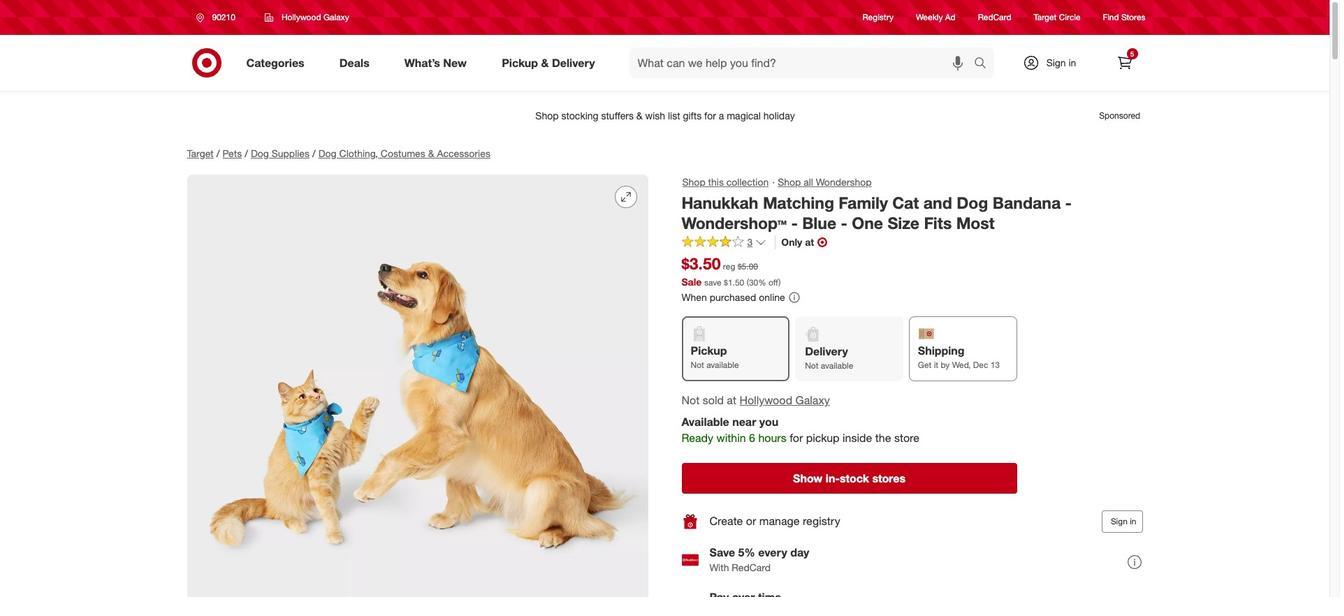 Task type: describe. For each thing, give the bounding box(es) containing it.
size
[[888, 213, 920, 233]]

not sold at hollywood galaxy
[[682, 394, 830, 408]]

30
[[749, 278, 759, 288]]

1 horizontal spatial dog
[[319, 147, 337, 159]]

13
[[991, 360, 1000, 371]]

$5.00
[[738, 262, 758, 272]]

hours
[[759, 431, 787, 445]]

cat
[[893, 193, 919, 212]]

reg
[[723, 262, 736, 272]]

)
[[779, 278, 781, 288]]

0 horizontal spatial dog
[[251, 147, 269, 159]]

pets
[[223, 147, 242, 159]]

1 horizontal spatial -
[[841, 213, 848, 233]]

5 link
[[1110, 48, 1140, 78]]

6
[[749, 431, 756, 445]]

sign inside button
[[1111, 516, 1128, 527]]

available
[[682, 415, 730, 429]]

search button
[[968, 48, 1001, 81]]

inside
[[843, 431, 873, 445]]

weekly ad link
[[916, 11, 956, 23]]

delivery inside pickup & delivery link
[[552, 56, 595, 70]]

registry
[[803, 515, 841, 529]]

sign in inside button
[[1111, 516, 1137, 527]]

0 horizontal spatial at
[[727, 394, 737, 408]]

weekly
[[916, 12, 943, 23]]

$3.50
[[682, 254, 721, 274]]

not left sold
[[682, 394, 700, 408]]

delivery not available
[[805, 345, 854, 371]]

deals link
[[328, 48, 387, 78]]

1 / from the left
[[217, 147, 220, 159]]

not for delivery
[[805, 361, 819, 371]]

(
[[747, 278, 749, 288]]

sale
[[682, 276, 702, 288]]

in inside the sign in button
[[1130, 516, 1137, 527]]

What can we help you find? suggestions appear below search field
[[630, 48, 978, 78]]

in inside sign in "link"
[[1069, 57, 1077, 69]]

3
[[748, 237, 753, 248]]

in-
[[826, 472, 840, 486]]

get
[[918, 360, 932, 371]]

1.50
[[728, 278, 745, 288]]

show in-stock stores
[[793, 472, 906, 486]]

stock
[[840, 472, 870, 486]]

deals
[[340, 56, 370, 70]]

target / pets / dog supplies / dog clothing, costumes & accessories
[[187, 147, 491, 159]]

wondershop
[[816, 176, 872, 188]]

stores
[[873, 472, 906, 486]]

target circle link
[[1034, 11, 1081, 23]]

90210 button
[[187, 5, 250, 30]]

pickup
[[806, 431, 840, 445]]

save
[[710, 546, 736, 560]]

$3.50 reg $5.00 sale save $ 1.50 ( 30 % off )
[[682, 254, 781, 288]]

available for delivery
[[821, 361, 854, 371]]

1 horizontal spatial &
[[541, 56, 549, 70]]

registry
[[863, 12, 894, 23]]

target link
[[187, 147, 214, 159]]

save
[[705, 278, 722, 288]]

create or manage registry
[[710, 515, 841, 529]]

delivery inside the delivery not available
[[805, 345, 848, 359]]

fits
[[924, 213, 952, 233]]

advertisement region
[[176, 99, 1154, 133]]

shop this collection
[[683, 176, 769, 188]]

this
[[709, 176, 724, 188]]

find stores link
[[1104, 11, 1146, 23]]

sign in inside "link"
[[1047, 57, 1077, 69]]

every
[[759, 546, 788, 560]]

registry link
[[863, 11, 894, 23]]

redcard inside save 5% every day with redcard
[[732, 562, 771, 574]]

it
[[934, 360, 939, 371]]

shipping
[[918, 344, 965, 358]]

%
[[759, 278, 767, 288]]

shop this collection link
[[682, 175, 770, 190]]

1 horizontal spatial galaxy
[[796, 394, 830, 408]]

shop all wondershop
[[778, 176, 872, 188]]

sign in button
[[1102, 511, 1143, 533]]

hanukkah
[[682, 193, 759, 212]]

circle
[[1060, 12, 1081, 23]]

target circle
[[1034, 12, 1081, 23]]

1 horizontal spatial hollywood
[[740, 394, 793, 408]]

pickup for not
[[691, 344, 727, 358]]

the
[[876, 431, 892, 445]]

purchased
[[710, 292, 757, 304]]

save 5% every day with redcard
[[710, 546, 810, 574]]

available for pickup
[[707, 360, 739, 371]]



Task type: locate. For each thing, give the bounding box(es) containing it.
only
[[782, 237, 803, 248]]

1 horizontal spatial pickup
[[691, 344, 727, 358]]

when
[[682, 292, 707, 304]]

accessories
[[437, 147, 491, 159]]

0 vertical spatial galaxy
[[324, 12, 349, 22]]

shop for shop this collection
[[683, 176, 706, 188]]

shop for shop all wondershop
[[778, 176, 801, 188]]

all
[[804, 176, 814, 188]]

available near you ready within 6 hours for pickup inside the store
[[682, 415, 920, 445]]

1 shop from the left
[[683, 176, 706, 188]]

pets link
[[223, 147, 242, 159]]

1 vertical spatial redcard
[[732, 562, 771, 574]]

0 horizontal spatial galaxy
[[324, 12, 349, 22]]

dog up most
[[957, 193, 989, 212]]

store
[[895, 431, 920, 445]]

off
[[769, 278, 779, 288]]

or
[[746, 515, 757, 529]]

clothing,
[[339, 147, 378, 159]]

only at
[[782, 237, 815, 248]]

5
[[1131, 50, 1135, 58]]

sign in link
[[1011, 48, 1099, 78]]

wed,
[[953, 360, 971, 371]]

sign
[[1047, 57, 1066, 69], [1111, 516, 1128, 527]]

galaxy
[[324, 12, 349, 22], [796, 394, 830, 408]]

0 vertical spatial delivery
[[552, 56, 595, 70]]

available inside the delivery not available
[[821, 361, 854, 371]]

sold
[[703, 394, 724, 408]]

you
[[760, 415, 779, 429]]

1 horizontal spatial redcard
[[978, 12, 1012, 23]]

0 horizontal spatial in
[[1069, 57, 1077, 69]]

not up sold
[[691, 360, 705, 371]]

2 shop from the left
[[778, 176, 801, 188]]

0 vertical spatial sign in
[[1047, 57, 1077, 69]]

redcard
[[978, 12, 1012, 23], [732, 562, 771, 574]]

delivery
[[552, 56, 595, 70], [805, 345, 848, 359]]

hollywood galaxy button
[[740, 393, 830, 409]]

dog right pets link at the top left of page
[[251, 147, 269, 159]]

hollywood up you
[[740, 394, 793, 408]]

pickup & delivery
[[502, 56, 595, 70]]

galaxy up available near you ready within 6 hours for pickup inside the store at the right bottom of the page
[[796, 394, 830, 408]]

with
[[710, 562, 729, 574]]

- up only
[[792, 213, 798, 233]]

stores
[[1122, 12, 1146, 23]]

1 vertical spatial sign in
[[1111, 516, 1137, 527]]

1 horizontal spatial available
[[821, 361, 854, 371]]

when purchased online
[[682, 292, 786, 304]]

not
[[691, 360, 705, 371], [805, 361, 819, 371], [682, 394, 700, 408]]

search
[[968, 57, 1001, 71]]

manage
[[760, 515, 800, 529]]

0 vertical spatial hollywood
[[282, 12, 321, 22]]

90210
[[212, 12, 235, 22]]

by
[[941, 360, 950, 371]]

0 horizontal spatial -
[[792, 213, 798, 233]]

supplies
[[272, 147, 310, 159]]

- left 'one'
[[841, 213, 848, 233]]

- right bandana
[[1066, 193, 1072, 212]]

collection
[[727, 176, 769, 188]]

target for target / pets / dog supplies / dog clothing, costumes & accessories
[[187, 147, 214, 159]]

hollywood inside dropdown button
[[282, 12, 321, 22]]

1 horizontal spatial sign
[[1111, 516, 1128, 527]]

0 horizontal spatial shop
[[683, 176, 706, 188]]

available up sold
[[707, 360, 739, 371]]

3 link
[[682, 236, 767, 252]]

galaxy up deals
[[324, 12, 349, 22]]

0 horizontal spatial sign
[[1047, 57, 1066, 69]]

0 horizontal spatial target
[[187, 147, 214, 159]]

find
[[1104, 12, 1120, 23]]

dec
[[974, 360, 989, 371]]

0 horizontal spatial &
[[428, 147, 434, 159]]

categories
[[246, 56, 305, 70]]

in
[[1069, 57, 1077, 69], [1130, 516, 1137, 527]]

target for target circle
[[1034, 12, 1057, 23]]

0 vertical spatial sign
[[1047, 57, 1066, 69]]

1 vertical spatial at
[[727, 394, 737, 408]]

0 horizontal spatial hollywood
[[282, 12, 321, 22]]

dog inside 'hanukkah matching family cat and dog bandana - wondershop™ - blue - one size fits most'
[[957, 193, 989, 212]]

pickup right new
[[502, 56, 538, 70]]

pickup up sold
[[691, 344, 727, 358]]

2 horizontal spatial /
[[313, 147, 316, 159]]

categories link
[[235, 48, 322, 78]]

what's new
[[405, 56, 467, 70]]

target left the pets
[[187, 147, 214, 159]]

what's
[[405, 56, 440, 70]]

sign in
[[1047, 57, 1077, 69], [1111, 516, 1137, 527]]

0 horizontal spatial sign in
[[1047, 57, 1077, 69]]

ready
[[682, 431, 714, 445]]

1 horizontal spatial shop
[[778, 176, 801, 188]]

target left circle
[[1034, 12, 1057, 23]]

not for pickup
[[691, 360, 705, 371]]

1 horizontal spatial in
[[1130, 516, 1137, 527]]

hollywood
[[282, 12, 321, 22], [740, 394, 793, 408]]

0 horizontal spatial available
[[707, 360, 739, 371]]

not inside the delivery not available
[[805, 361, 819, 371]]

dog clothing, costumes & accessories link
[[319, 147, 491, 159]]

0 horizontal spatial pickup
[[502, 56, 538, 70]]

pickup inside pickup not available
[[691, 344, 727, 358]]

0 vertical spatial &
[[541, 56, 549, 70]]

shipping get it by wed, dec 13
[[918, 344, 1000, 371]]

1 vertical spatial sign
[[1111, 516, 1128, 527]]

hollywood galaxy
[[282, 12, 349, 22]]

redcard down 5%
[[732, 562, 771, 574]]

redcard right ad
[[978, 12, 1012, 23]]

1 vertical spatial delivery
[[805, 345, 848, 359]]

galaxy inside dropdown button
[[324, 12, 349, 22]]

sign inside "link"
[[1047, 57, 1066, 69]]

target
[[1034, 12, 1057, 23], [187, 147, 214, 159]]

0 vertical spatial target
[[1034, 12, 1057, 23]]

not inside pickup not available
[[691, 360, 705, 371]]

2 horizontal spatial dog
[[957, 193, 989, 212]]

1 horizontal spatial delivery
[[805, 345, 848, 359]]

day
[[791, 546, 810, 560]]

matching
[[763, 193, 835, 212]]

1 vertical spatial in
[[1130, 516, 1137, 527]]

1 vertical spatial pickup
[[691, 344, 727, 358]]

at right sold
[[727, 394, 737, 408]]

1 vertical spatial target
[[187, 147, 214, 159]]

1 horizontal spatial /
[[245, 147, 248, 159]]

ad
[[946, 12, 956, 23]]

0 vertical spatial redcard
[[978, 12, 1012, 23]]

available up hollywood galaxy button
[[821, 361, 854, 371]]

within
[[717, 431, 746, 445]]

at right only
[[805, 237, 815, 248]]

hollywood galaxy button
[[256, 5, 359, 30]]

near
[[733, 415, 757, 429]]

hollywood up categories link on the left top
[[282, 12, 321, 22]]

dog left clothing,
[[319, 147, 337, 159]]

0 vertical spatial pickup
[[502, 56, 538, 70]]

2 / from the left
[[245, 147, 248, 159]]

not up hollywood galaxy button
[[805, 361, 819, 371]]

hanukkah matching family cat and dog bandana - wondershop&#8482; - blue - one size fits most, 1 of 4 image
[[187, 175, 648, 598]]

1 vertical spatial galaxy
[[796, 394, 830, 408]]

pickup & delivery link
[[490, 48, 613, 78]]

0 vertical spatial at
[[805, 237, 815, 248]]

2 horizontal spatial -
[[1066, 193, 1072, 212]]

1 vertical spatial hollywood
[[740, 394, 793, 408]]

0 vertical spatial in
[[1069, 57, 1077, 69]]

3 / from the left
[[313, 147, 316, 159]]

and
[[924, 193, 953, 212]]

dog
[[251, 147, 269, 159], [319, 147, 337, 159], [957, 193, 989, 212]]

weekly ad
[[916, 12, 956, 23]]

1 horizontal spatial target
[[1034, 12, 1057, 23]]

shop left all on the top right of the page
[[778, 176, 801, 188]]

pickup for &
[[502, 56, 538, 70]]

$
[[724, 278, 728, 288]]

1 vertical spatial &
[[428, 147, 434, 159]]

0 horizontal spatial /
[[217, 147, 220, 159]]

create
[[710, 515, 743, 529]]

shop left this
[[683, 176, 706, 188]]

0 horizontal spatial delivery
[[552, 56, 595, 70]]

0 horizontal spatial redcard
[[732, 562, 771, 574]]

redcard link
[[978, 11, 1012, 23]]

what's new link
[[393, 48, 485, 78]]

available inside pickup not available
[[707, 360, 739, 371]]

1 horizontal spatial at
[[805, 237, 815, 248]]

at
[[805, 237, 815, 248], [727, 394, 737, 408]]

family
[[839, 193, 888, 212]]

one
[[852, 213, 884, 233]]

/ right the pets
[[245, 147, 248, 159]]

bandana
[[993, 193, 1061, 212]]

1 horizontal spatial sign in
[[1111, 516, 1137, 527]]

/ left pets link at the top left of page
[[217, 147, 220, 159]]

/ right supplies
[[313, 147, 316, 159]]



Task type: vqa. For each thing, say whether or not it's contained in the screenshot.
398
no



